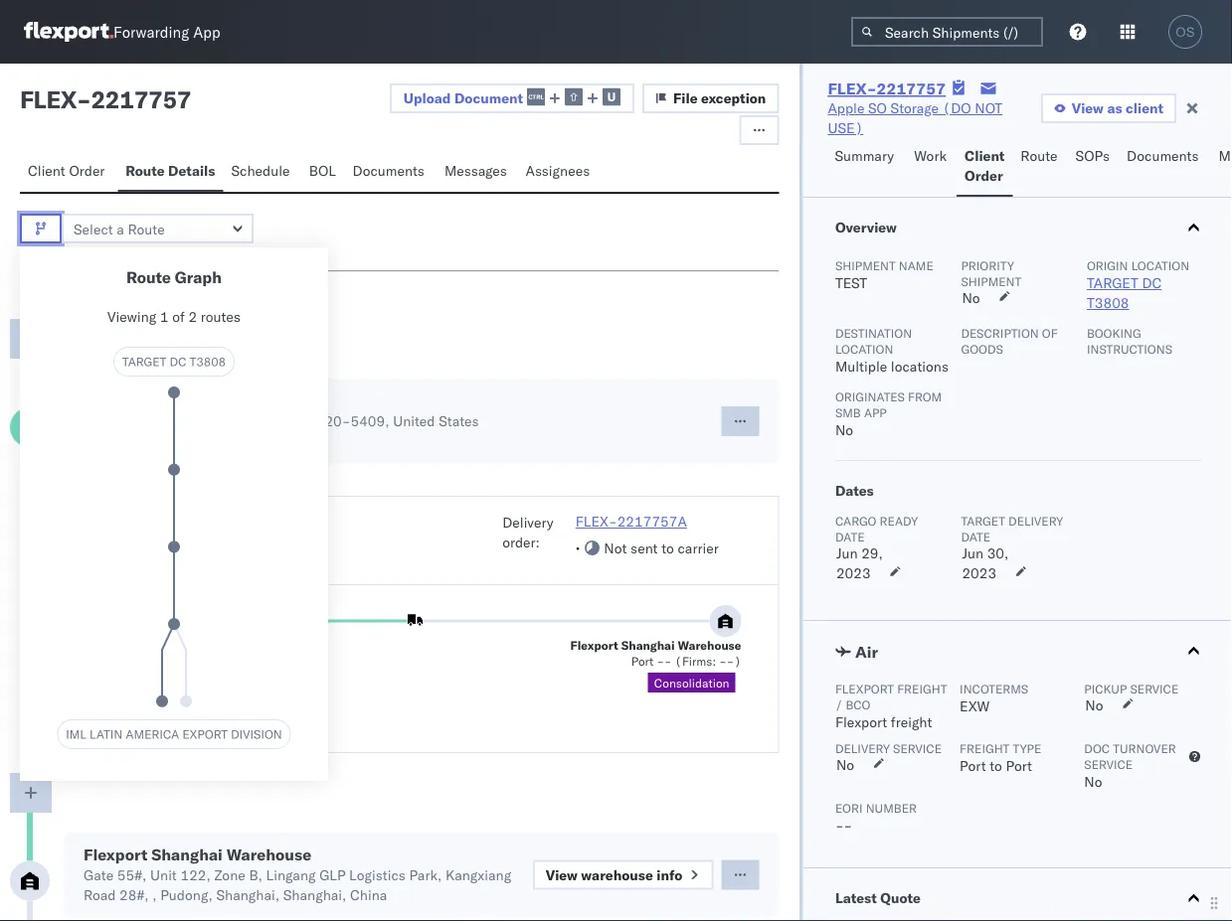 Task type: locate. For each thing, give the bounding box(es) containing it.
0 horizontal spatial client order
[[28, 162, 105, 180]]

2 left the route graph
[[101, 280, 109, 298]]

view left as
[[1072, 99, 1104, 117]]

0 horizontal spatial 2217757
[[91, 85, 191, 114]]

jun inside "actual pick-up jun 25, 2023 edt"
[[105, 718, 127, 735]]

0 horizontal spatial routes
[[113, 280, 153, 298]]

0 horizontal spatial 1
[[72, 280, 81, 298]]

1 vertical spatial viewing
[[107, 308, 156, 326]]

0 horizontal spatial app
[[193, 22, 220, 41]]

1 horizontal spatial 2
[[188, 308, 197, 326]]

origin
[[1086, 258, 1128, 273]]

assignees button
[[518, 153, 601, 192]]

flexport up '55#,'
[[84, 845, 147, 865]]

view inside 'button'
[[1072, 99, 1104, 117]]

delivery
[[502, 514, 553, 532], [835, 741, 890, 756]]

1 horizontal spatial client order
[[965, 147, 1005, 184]]

25, inside "actual pick-up jun 25, 2023 edt"
[[130, 718, 152, 735]]

booking
[[1086, 326, 1141, 341]]

2 horizontal spatial date
[[961, 530, 990, 544]]

0 vertical spatial viewing
[[20, 280, 69, 298]]

1 horizontal spatial 2217757
[[877, 79, 946, 98]]

2217757 up storage at the top right
[[877, 79, 946, 98]]

sops button
[[1068, 138, 1119, 197]]

1 horizontal spatial viewing
[[107, 308, 156, 326]]

app
[[193, 22, 220, 41], [864, 405, 886, 420]]

route down select a route text box at the top left
[[126, 268, 171, 287]]

view as client button
[[1041, 93, 1176, 123]]

apple so storage (do not use) link
[[828, 98, 1041, 138]]

port left (firms:
[[631, 654, 654, 669]]

service for delivery service
[[893, 741, 941, 756]]

0 horizontal spatial location
[[835, 342, 893, 357]]

use)
[[828, 119, 864, 137]]

client order for the rightmost client order button
[[965, 147, 1005, 184]]

documents button left me
[[1119, 138, 1211, 197]]

t3808 inside target dc t3808 895 sunbury rd, midway, ga, 31320-5409, united states
[[176, 391, 225, 411]]

ready
[[879, 514, 918, 529]]

0 vertical spatial flex-
[[828, 79, 877, 98]]

of left the route graph
[[85, 280, 97, 298]]

flexport down bco
[[835, 714, 887, 731]]

jun 29, 2023
[[836, 545, 882, 582]]

1 horizontal spatial warehouse
[[678, 638, 741, 653]]

2 horizontal spatial port
[[1005, 758, 1032, 775]]

client order button down flex
[[20, 153, 118, 192]]

sent
[[631, 540, 658, 557]]

port down type
[[1005, 758, 1032, 775]]

of right description
[[1042, 326, 1057, 341]]

0 horizontal spatial 2
[[101, 280, 109, 298]]

2217757a
[[617, 513, 687, 531]]

jun for jun 30, 2023
[[962, 545, 983, 562]]

1 vertical spatial app
[[864, 405, 886, 420]]

2023 for 29,
[[836, 565, 870, 582]]

0 vertical spatial target dc t3808
[[122, 355, 226, 369]]

0 vertical spatial service
[[1130, 682, 1178, 697]]

delivery up order:
[[502, 514, 553, 532]]

0 vertical spatial view
[[1072, 99, 1104, 117]]

1 vertical spatial viewing 1 of 2 routes
[[107, 308, 241, 326]]

flex - 2217757
[[20, 85, 191, 114]]

Select a Route text field
[[62, 214, 254, 244]]

)
[[734, 654, 741, 669]]

delivery for order:
[[502, 514, 553, 532]]

target
[[961, 514, 1005, 529]]

flexport for flexport shanghai warehouse gate 55#, unit 122, zone b, lingang glp logistics park, kangxiang road 28#, , pudong, shanghai, shanghai, china
[[84, 845, 147, 865]]

0 vertical spatial location
[[1131, 258, 1189, 273]]

route left the details
[[126, 162, 165, 180]]

route for route
[[1021, 147, 1058, 165]]

freight
[[959, 741, 1009, 756]]

target up actual
[[105, 638, 151, 653]]

flexport for flexport shanghai warehouse port -- (firms: --) consolidation
[[570, 638, 618, 653]]

order right work button
[[965, 167, 1003, 184]]

client down not at right
[[965, 147, 1005, 165]]

viewing 1 of 2 routes down the route graph
[[107, 308, 241, 326]]

1 vertical spatial delivery
[[835, 741, 890, 756]]

type
[[1012, 741, 1041, 756]]

shanghai for flexport shanghai warehouse port -- (firms: --) consolidation
[[621, 638, 675, 653]]

1 vertical spatial service
[[893, 741, 941, 756]]

dc inside target dc t3808 895 sunbury rd, midway, ga, 31320-5409, united states
[[149, 391, 172, 411]]

target dc t3808 up rd,
[[122, 355, 226, 369]]

0 vertical spatial viewing 1 of 2 routes
[[20, 280, 153, 298]]

work button
[[906, 138, 957, 197]]

consolidation
[[654, 676, 730, 691]]

client
[[965, 147, 1005, 165], [28, 162, 65, 180]]

location up 'multiple' at right top
[[835, 342, 893, 357]]

0 horizontal spatial order
[[69, 162, 105, 180]]

0 horizontal spatial shanghai,
[[216, 887, 280, 905]]

warehouse
[[581, 867, 653, 884]]

apple so storage (do not use)
[[828, 99, 1003, 137]]

app down originates
[[864, 405, 886, 420]]

route details
[[126, 162, 215, 180]]

2023 inside "actual pick-up jun 25, 2023 edt"
[[156, 718, 190, 735]]

shanghai
[[621, 638, 675, 653], [151, 845, 223, 865]]

target
[[1086, 274, 1138, 292], [122, 355, 167, 369], [84, 391, 145, 411], [105, 638, 151, 653]]

flexport shanghai warehouse port -- (firms: --) consolidation
[[570, 638, 741, 691]]

0 horizontal spatial viewing
[[20, 280, 69, 298]]

flex- for 2217757
[[828, 79, 877, 98]]

upload document button
[[390, 84, 635, 113]]

apple
[[828, 99, 865, 117]]

1 vertical spatial warehouse
[[227, 845, 312, 865]]

client order down flex
[[28, 162, 105, 180]]

documents down client
[[1127, 147, 1199, 165]]

1 vertical spatial 25,
[[130, 718, 152, 735]]

file exception button
[[642, 84, 779, 113], [642, 84, 779, 113]]

division
[[231, 727, 282, 742]]

0 horizontal spatial port
[[631, 654, 654, 669]]

order down the flex - 2217757
[[69, 162, 105, 180]]

flex-2217757a button
[[576, 513, 687, 531]]

0 horizontal spatial warehouse
[[227, 845, 312, 865]]

0 horizontal spatial view
[[546, 867, 578, 884]]

sunbury
[[113, 413, 178, 430]]

flex- for 2217757a
[[576, 513, 617, 531]]

1 horizontal spatial client
[[965, 147, 1005, 165]]

jun for jun 25, 2023 - no date
[[89, 554, 110, 571]]

warehouse up (firms:
[[678, 638, 741, 653]]

0 vertical spatial delivery
[[502, 514, 553, 532]]

1 horizontal spatial routes
[[201, 308, 241, 326]]

target dc t3808 up pick-
[[105, 638, 212, 653]]

2023 inside jun 30, 2023
[[962, 565, 996, 582]]

to down freight
[[989, 758, 1002, 775]]

view warehouse info button
[[533, 861, 713, 891]]

0 vertical spatial warehouse
[[678, 638, 741, 653]]

documents for leftmost documents button
[[353, 162, 425, 180]]

date inside target delivery date
[[961, 530, 990, 544]]

service down doc
[[1084, 757, 1132, 772]]

view inside button
[[546, 867, 578, 884]]

1 vertical spatial to
[[989, 758, 1002, 775]]

1 horizontal spatial location
[[1131, 258, 1189, 273]]

client down flex
[[28, 162, 65, 180]]

documents button
[[1119, 138, 1211, 197], [345, 153, 436, 192]]

route left 'sops'
[[1021, 147, 1058, 165]]

dc up pick-
[[154, 638, 172, 653]]

0 vertical spatial shanghai
[[621, 638, 675, 653]]

order
[[69, 162, 105, 180], [965, 167, 1003, 184]]

flex- up apple on the top
[[828, 79, 877, 98]]

overview button
[[803, 198, 1232, 258]]

location up target dc t3808 link
[[1131, 258, 1189, 273]]

2023 inside jun 29, 2023
[[836, 565, 870, 582]]

location inside origin location target dc t3808
[[1131, 258, 1189, 273]]

to right the sent
[[662, 540, 674, 557]]

smb
[[835, 405, 861, 420]]

warehouse for flexport shanghai warehouse port -- (firms: --) consolidation
[[678, 638, 741, 653]]

1 horizontal spatial flex-
[[828, 79, 877, 98]]

documents right the bol button
[[353, 162, 425, 180]]

1
[[72, 280, 81, 298], [160, 308, 169, 326]]

1 horizontal spatial 1
[[160, 308, 169, 326]]

location inside destination location multiple locations
[[835, 342, 893, 357]]

1 vertical spatial 1
[[160, 308, 169, 326]]

1 horizontal spatial app
[[864, 405, 886, 420]]

0 vertical spatial 1
[[72, 280, 81, 298]]

of down the route graph
[[172, 308, 185, 326]]

0 horizontal spatial shanghai
[[151, 845, 223, 865]]

latest
[[835, 890, 877, 907]]

flexport inside flexport shanghai warehouse port -- (firms: --) consolidation
[[570, 638, 618, 653]]

warehouse up b,
[[227, 845, 312, 865]]

routes down 'graph'
[[201, 308, 241, 326]]

warehouse inside flexport shanghai warehouse gate 55#, unit 122, zone b, lingang glp logistics park, kangxiang road 28#, , pudong, shanghai, shanghai, china
[[227, 845, 312, 865]]

warehouse inside flexport shanghai warehouse port -- (firms: --) consolidation
[[678, 638, 741, 653]]

client order button right work
[[957, 138, 1013, 197]]

25,
[[114, 554, 135, 571], [130, 718, 152, 735]]

shanghai inside flexport shanghai warehouse gate 55#, unit 122, zone b, lingang glp logistics park, kangxiang road 28#, , pudong, shanghai, shanghai, china
[[151, 845, 223, 865]]

freight
[[897, 682, 947, 697], [890, 714, 932, 731]]

1 horizontal spatial documents button
[[1119, 138, 1211, 197]]

0 vertical spatial routes
[[113, 280, 153, 298]]

client order right work button
[[965, 147, 1005, 184]]

app right forwarding
[[193, 22, 220, 41]]

1 horizontal spatial view
[[1072, 99, 1104, 117]]

1 left the route graph
[[72, 280, 81, 298]]

routes down select a route text box at the top left
[[113, 280, 153, 298]]

shanghai up (firms:
[[621, 638, 675, 653]]

-
[[77, 85, 91, 114], [177, 554, 186, 571], [657, 654, 664, 669], [664, 654, 672, 669], [719, 654, 727, 669], [727, 654, 734, 669], [835, 817, 843, 835], [843, 817, 852, 835]]

shanghai up 122,
[[151, 845, 223, 865]]

1 vertical spatial freight
[[890, 714, 932, 731]]

actual pick-up jun 25, 2023 edt
[[105, 698, 219, 735]]

to inside freight type port to port
[[989, 758, 1002, 775]]

date for 30,
[[961, 530, 990, 544]]

1 horizontal spatial delivery
[[835, 741, 890, 756]]

dc up rd,
[[170, 355, 186, 369]]

cargo ready date
[[835, 514, 918, 544]]

1 horizontal spatial date
[[835, 530, 864, 544]]

1 horizontal spatial shanghai,
[[283, 887, 347, 905]]

1 vertical spatial 2
[[188, 308, 197, 326]]

delivery down bco
[[835, 741, 890, 756]]

1 horizontal spatial to
[[989, 758, 1002, 775]]

flexport down the •
[[570, 638, 618, 653]]

target dc t3808 895 sunbury rd, midway, ga, 31320-5409, united states
[[84, 391, 479, 430]]

dates
[[835, 482, 873, 500]]

delivery for service
[[835, 741, 890, 756]]

1 vertical spatial flex-
[[576, 513, 617, 531]]

warehouse for flexport shanghai warehouse gate 55#, unit 122, zone b, lingang glp logistics park, kangxiang road 28#, , pudong, shanghai, shanghai, china
[[227, 845, 312, 865]]

upload
[[404, 89, 451, 107]]

jun inside jun 30, 2023
[[962, 545, 983, 562]]

1 down the route graph
[[160, 308, 169, 326]]

document
[[454, 89, 523, 107]]

target up sunbury
[[122, 355, 167, 369]]

0 horizontal spatial documents
[[353, 162, 425, 180]]

as
[[1107, 99, 1122, 117]]

view left warehouse
[[546, 867, 578, 884]]

view for view as client
[[1072, 99, 1104, 117]]

incoterms exw
[[959, 682, 1028, 716]]

shanghai,
[[216, 887, 280, 905], [283, 887, 347, 905]]

service right pickup
[[1130, 682, 1178, 697]]

0 horizontal spatial flex-
[[576, 513, 617, 531]]

order:
[[502, 534, 540, 551]]

me
[[1219, 147, 1232, 165]]

service
[[1130, 682, 1178, 697], [893, 741, 941, 756], [1084, 757, 1132, 772]]

os
[[1176, 24, 1195, 39]]

road
[[84, 887, 116, 905]]

flex- up the •
[[576, 513, 617, 531]]

schedule button
[[223, 153, 301, 192]]

2 vertical spatial service
[[1084, 757, 1132, 772]]

zone
[[214, 867, 245, 885]]

2
[[101, 280, 109, 298], [188, 308, 197, 326]]

name
[[898, 258, 933, 273]]

date
[[835, 530, 864, 544], [961, 530, 990, 544], [211, 554, 239, 571]]

1 horizontal spatial shanghai
[[621, 638, 675, 653]]

flexport for flexport freight / bco flexport freight
[[835, 682, 894, 697]]

description of goods
[[961, 326, 1057, 357]]

flexport inside flexport shanghai warehouse gate 55#, unit 122, zone b, lingang glp logistics park, kangxiang road 28#, , pudong, shanghai, shanghai, china
[[84, 845, 147, 865]]

service inside doc turnover service
[[1084, 757, 1132, 772]]

dc up the booking instructions
[[1142, 274, 1161, 292]]

port down freight
[[959, 758, 986, 775]]

warehouse
[[678, 638, 741, 653], [227, 845, 312, 865]]

shanghai inside flexport shanghai warehouse port -- (firms: --) consolidation
[[621, 638, 675, 653]]

view for view warehouse info
[[546, 867, 578, 884]]

2 down 'graph'
[[188, 308, 197, 326]]

jun 25, 2023 - no date
[[89, 554, 239, 571]]

pickup service
[[1084, 682, 1178, 697]]

shanghai, down b,
[[216, 887, 280, 905]]

dc
[[1142, 274, 1161, 292], [170, 355, 186, 369], [149, 391, 172, 411], [154, 638, 172, 653]]

1 horizontal spatial documents
[[1127, 147, 1199, 165]]

actual
[[105, 698, 146, 716]]

order inside the client order
[[965, 167, 1003, 184]]

31320-
[[299, 413, 351, 430]]

0 horizontal spatial delivery
[[502, 514, 553, 532]]

shanghai, down glp
[[283, 887, 347, 905]]

1 vertical spatial shanghai
[[151, 845, 223, 865]]

date inside cargo ready date
[[835, 530, 864, 544]]

to
[[662, 540, 674, 557], [989, 758, 1002, 775]]

service down flexport freight / bco flexport freight
[[893, 741, 941, 756]]

flexport up bco
[[835, 682, 894, 697]]

Search Shipments (/) text field
[[851, 17, 1043, 47]]

1 horizontal spatial order
[[965, 167, 1003, 184]]

graph
[[175, 268, 222, 287]]

latin
[[90, 727, 123, 742]]

test
[[835, 274, 867, 292]]

documents button right bol
[[345, 153, 436, 192]]

2217757 down forwarding
[[91, 85, 191, 114]]

pickup
[[1084, 682, 1127, 697]]

1 vertical spatial location
[[835, 342, 893, 357]]

flex
[[20, 85, 77, 114]]

viewing 1 of 2 routes down select a route text box at the top left
[[20, 280, 153, 298]]

target down origin
[[1086, 274, 1138, 292]]

app inside originates from smb app no
[[864, 405, 886, 420]]

routes
[[113, 280, 153, 298], [201, 308, 241, 326]]

0 horizontal spatial to
[[662, 540, 674, 557]]

target up 895
[[84, 391, 145, 411]]

dc up sunbury
[[149, 391, 172, 411]]

1 vertical spatial view
[[546, 867, 578, 884]]

2 horizontal spatial of
[[1042, 326, 1057, 341]]

jun inside jun 29, 2023
[[836, 545, 857, 562]]



Task type: vqa. For each thing, say whether or not it's contained in the screenshot.
"Ocean FCL"
no



Task type: describe. For each thing, give the bounding box(es) containing it.
/
[[835, 698, 842, 713]]

5409,
[[351, 413, 389, 430]]

exw
[[959, 698, 989, 716]]

not sent to carrier
[[604, 540, 719, 557]]

delivery order:
[[502, 514, 553, 551]]

1 vertical spatial target dc t3808
[[105, 638, 212, 653]]

park,
[[409, 867, 442, 885]]

america
[[126, 727, 179, 742]]

0 horizontal spatial date
[[211, 554, 239, 571]]

storage
[[891, 99, 939, 117]]

order for client order button to the left
[[69, 162, 105, 180]]

doc turnover service
[[1084, 741, 1176, 772]]

export
[[182, 727, 228, 742]]

carrier
[[678, 540, 719, 557]]

locations
[[890, 358, 948, 375]]

client
[[1126, 99, 1164, 117]]

client order for client order button to the left
[[28, 162, 105, 180]]

flexport freight / bco flexport freight
[[835, 682, 947, 731]]

0 vertical spatial to
[[662, 540, 674, 557]]

sops
[[1076, 147, 1110, 165]]

jun for jun 29, 2023
[[836, 545, 857, 562]]

1 horizontal spatial port
[[959, 758, 986, 775]]

target delivery date
[[961, 514, 1063, 544]]

0 vertical spatial 25,
[[114, 554, 135, 571]]

1 shanghai, from the left
[[216, 887, 280, 905]]

so
[[868, 99, 887, 117]]

shipment
[[835, 258, 895, 273]]

os button
[[1163, 9, 1208, 55]]

not
[[975, 99, 1003, 117]]

location for locations
[[835, 342, 893, 357]]

0 horizontal spatial of
[[85, 280, 97, 298]]

0 vertical spatial freight
[[897, 682, 947, 697]]

gate
[[84, 867, 114, 885]]

priority
[[961, 258, 1014, 273]]

china
[[350, 887, 387, 905]]

shipment name test
[[835, 258, 933, 292]]

1 vertical spatial routes
[[201, 308, 241, 326]]

incoterms
[[959, 682, 1028, 697]]

dc inside origin location target dc t3808
[[1142, 274, 1161, 292]]

0 vertical spatial 2
[[101, 280, 109, 298]]

air
[[855, 642, 878, 662]]

latest quote button
[[803, 869, 1232, 922]]

0 horizontal spatial client
[[28, 162, 65, 180]]

eori
[[835, 801, 862, 816]]

details
[[168, 162, 215, 180]]

shanghai for flexport shanghai warehouse gate 55#, unit 122, zone b, lingang glp logistics park, kangxiang road 28#, , pudong, shanghai, shanghai, china
[[151, 845, 223, 865]]

multiple
[[835, 358, 887, 375]]

route for route details
[[126, 162, 165, 180]]

target inside target dc t3808 895 sunbury rd, midway, ga, 31320-5409, united states
[[84, 391, 145, 411]]

number
[[865, 801, 916, 816]]

united
[[393, 413, 435, 430]]

•
[[576, 540, 580, 557]]

1 horizontal spatial of
[[172, 308, 185, 326]]

air button
[[803, 622, 1232, 681]]

2023 for 30,
[[962, 565, 996, 582]]

delivery service
[[835, 741, 941, 756]]

location for dc
[[1131, 258, 1189, 273]]

895
[[84, 413, 109, 430]]

order for the rightmost client order button
[[965, 167, 1003, 184]]

flexport. image
[[24, 22, 113, 42]]

bol
[[309, 162, 336, 180]]

work
[[914, 147, 947, 165]]

info
[[657, 867, 683, 884]]

originates from smb app no
[[835, 389, 941, 439]]

port inside flexport shanghai warehouse port -- (firms: --) consolidation
[[631, 654, 654, 669]]

jun 30, 2023
[[962, 545, 1008, 582]]

instructions
[[1086, 342, 1172, 357]]

shipment
[[961, 274, 1021, 289]]

forwarding app link
[[24, 22, 220, 42]]

0 vertical spatial app
[[193, 22, 220, 41]]

0 horizontal spatial documents button
[[345, 153, 436, 192]]

latest quote
[[835, 890, 920, 907]]

no inside originates from smb app no
[[835, 422, 853, 439]]

file
[[673, 90, 698, 107]]

route for route graph
[[126, 268, 171, 287]]

2 shanghai, from the left
[[283, 887, 347, 905]]

0 horizontal spatial client order button
[[20, 153, 118, 192]]

overview
[[835, 219, 896, 236]]

originates
[[835, 389, 904, 404]]

target inside origin location target dc t3808
[[1086, 274, 1138, 292]]

route details button
[[118, 153, 223, 192]]

pudong,
[[160, 887, 213, 905]]

29,
[[861, 545, 882, 562]]

cargo
[[835, 514, 876, 529]]

goods
[[961, 342, 1003, 357]]

b,
[[249, 867, 262, 885]]

iml latin america export division
[[66, 727, 282, 742]]

lingang
[[266, 867, 316, 885]]

forwarding
[[113, 22, 189, 41]]

documents for the rightmost documents button
[[1127, 147, 1199, 165]]

messages
[[444, 162, 507, 180]]

glp
[[319, 867, 346, 885]]

target dc t3808 link
[[1086, 274, 1161, 312]]

(firms:
[[675, 654, 716, 669]]

doc
[[1084, 741, 1110, 756]]

midway,
[[209, 413, 268, 430]]

of inside the description of goods
[[1042, 326, 1057, 341]]

summary
[[835, 147, 894, 165]]

date for 29,
[[835, 530, 864, 544]]

28#,
[[119, 887, 149, 905]]

quote
[[880, 890, 920, 907]]

states
[[439, 413, 479, 430]]

description
[[961, 326, 1038, 341]]

service for pickup service
[[1130, 682, 1178, 697]]

not
[[604, 540, 627, 557]]

30,
[[987, 545, 1008, 562]]

1 horizontal spatial client order button
[[957, 138, 1013, 197]]

up
[[185, 698, 201, 716]]

ga,
[[271, 413, 295, 430]]

t3808 inside origin location target dc t3808
[[1086, 294, 1129, 312]]

booking instructions
[[1086, 326, 1172, 357]]

delivery
[[1008, 514, 1063, 529]]

view warehouse info
[[546, 867, 683, 884]]

2023 for 25,
[[139, 554, 173, 571]]

(do
[[942, 99, 971, 117]]

route button
[[1013, 138, 1068, 197]]



